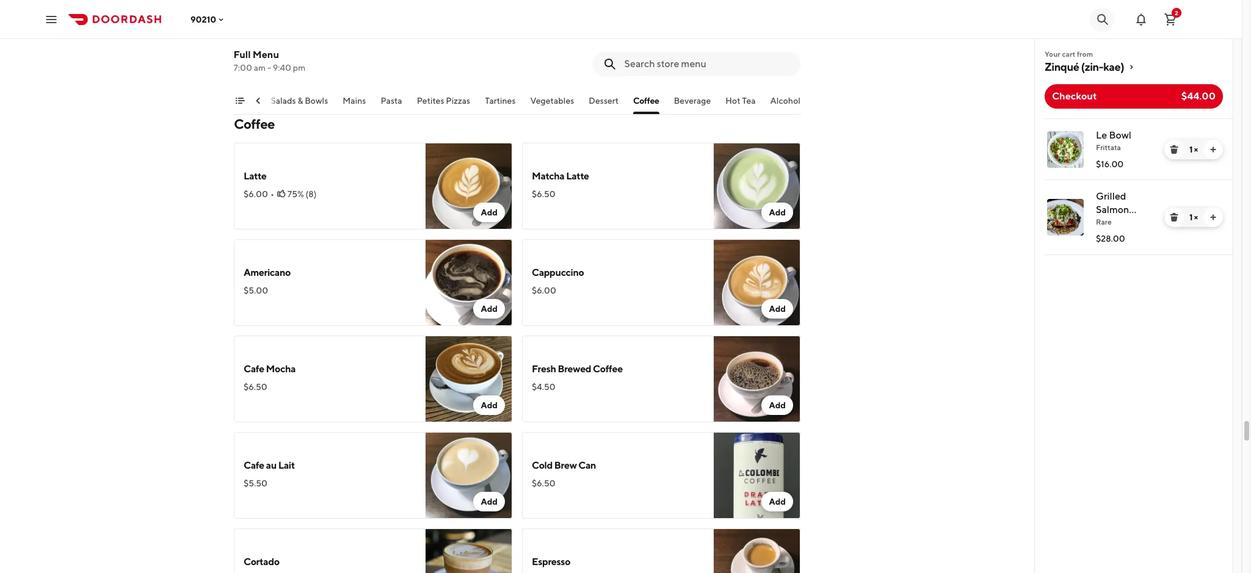 Task type: locate. For each thing, give the bounding box(es) containing it.
brew
[[554, 460, 577, 472]]

2 latte from the left
[[566, 170, 589, 182]]

cafe for cafe au lait
[[244, 460, 264, 472]]

1 horizontal spatial $6.00
[[532, 286, 556, 296]]

0 vertical spatial add one to cart image
[[1209, 145, 1219, 155]]

add button
[[474, 203, 505, 222], [762, 203, 793, 222], [474, 299, 505, 319], [762, 299, 793, 319], [474, 396, 505, 415], [762, 396, 793, 415], [474, 492, 505, 512], [762, 492, 793, 512]]

$6.50 for matcha
[[532, 189, 556, 199]]

add button for matcha latte
[[762, 203, 793, 222]]

salmon
[[1096, 204, 1130, 216]]

gluten free blueberry banana bread image
[[714, 0, 801, 81]]

add one to cart image for le bowl
[[1209, 145, 1219, 155]]

cafe left 'au' at the left bottom of the page
[[244, 460, 264, 472]]

1 1 × from the top
[[1190, 145, 1198, 155]]

$16.00
[[1096, 159, 1124, 169]]

$6.50 down matcha
[[532, 189, 556, 199]]

1 add one to cart image from the top
[[1209, 145, 1219, 155]]

$6.00 down cappuccino
[[532, 286, 556, 296]]

0 vertical spatial 1
[[1190, 145, 1193, 155]]

2 1 × from the top
[[1190, 213, 1198, 222]]

× for le bowl
[[1194, 145, 1198, 155]]

0 vertical spatial cafe
[[244, 363, 264, 375]]

add button for cafe mocha
[[474, 396, 505, 415]]

1 right remove item from cart image
[[1190, 213, 1193, 222]]

show menu categories image
[[235, 96, 245, 106]]

hot tea
[[726, 96, 756, 106]]

coffee
[[634, 96, 660, 106], [234, 116, 275, 132], [593, 363, 623, 375]]

1 vertical spatial $6.50
[[244, 382, 267, 392]]

grilled
[[1096, 191, 1127, 202]]

$6.50 down cold
[[532, 479, 556, 489]]

90210
[[191, 14, 216, 24]]

2 items, open order cart image
[[1164, 12, 1178, 27]]

0 horizontal spatial latte
[[244, 170, 267, 182]]

your cart from
[[1045, 49, 1093, 59]]

add
[[481, 208, 498, 217], [769, 208, 786, 217], [481, 304, 498, 314], [769, 304, 786, 314], [481, 401, 498, 410], [769, 401, 786, 410], [481, 497, 498, 507], [769, 497, 786, 507]]

$4.50
[[532, 382, 556, 392]]

brewed
[[558, 363, 591, 375]]

× for grilled salmon plate (gf)
[[1194, 213, 1198, 222]]

1 vertical spatial $6.00
[[532, 286, 556, 296]]

beverage button
[[674, 95, 711, 114]]

1
[[1190, 145, 1193, 155], [1190, 213, 1193, 222]]

1 × right remove item from cart icon
[[1190, 145, 1198, 155]]

$5.50
[[244, 479, 268, 489]]

1 vertical spatial ×
[[1194, 213, 1198, 222]]

apple tarte tatin image
[[426, 0, 512, 81]]

coffee right brewed
[[593, 363, 623, 375]]

cafe au lait
[[244, 460, 295, 472]]

1 latte from the left
[[244, 170, 267, 182]]

1 horizontal spatial coffee
[[593, 363, 623, 375]]

2 vertical spatial $6.50
[[532, 479, 556, 489]]

add one to cart image right remove item from cart image
[[1209, 213, 1219, 222]]

0 vertical spatial ×
[[1194, 145, 1198, 155]]

add for cold brew can
[[769, 497, 786, 507]]

latte
[[244, 170, 267, 182], [566, 170, 589, 182]]

1 vertical spatial 1 ×
[[1190, 213, 1198, 222]]

1 × for le bowl
[[1190, 145, 1198, 155]]

mains button
[[343, 95, 366, 114]]

bowl
[[1109, 129, 1132, 141]]

1 cafe from the top
[[244, 363, 264, 375]]

1 vertical spatial add one to cart image
[[1209, 213, 1219, 222]]

matcha latte image
[[714, 143, 801, 230]]

0 vertical spatial $6.00
[[244, 189, 268, 199]]

•
[[271, 189, 274, 199]]

1 × right remove item from cart image
[[1190, 213, 1198, 222]]

kae)
[[1104, 60, 1125, 73]]

0 vertical spatial $6.50
[[532, 189, 556, 199]]

add for cappuccino
[[769, 304, 786, 314]]

cafe left mocha
[[244, 363, 264, 375]]

90210 button
[[191, 14, 226, 24]]

am
[[254, 63, 266, 73]]

(8)
[[306, 189, 317, 199]]

list
[[1035, 118, 1233, 255]]

hot tea button
[[726, 95, 756, 114]]

1 for le bowl
[[1190, 145, 1193, 155]]

grilled salmon plate (gf) image
[[1047, 199, 1084, 236]]

2 add one to cart image from the top
[[1209, 213, 1219, 222]]

2 cafe from the top
[[244, 460, 264, 472]]

pizzas
[[446, 96, 471, 106]]

Item Search search field
[[625, 57, 791, 71]]

$6.50 for cold
[[532, 479, 556, 489]]

bowls
[[305, 96, 328, 106]]

cafe for cafe mocha
[[244, 363, 264, 375]]

-
[[268, 63, 271, 73]]

add button for cold brew can
[[762, 492, 793, 512]]

1 horizontal spatial latte
[[566, 170, 589, 182]]

$6.50 down cafe mocha
[[244, 382, 267, 392]]

$44.00
[[1182, 90, 1216, 102]]

add for fresh brewed coffee
[[769, 401, 786, 410]]

0 vertical spatial coffee
[[634, 96, 660, 106]]

latte right matcha
[[566, 170, 589, 182]]

pasta
[[381, 96, 403, 106]]

add one to cart image
[[1209, 145, 1219, 155], [1209, 213, 1219, 222]]

dessert button
[[589, 95, 619, 114]]

$6.00
[[244, 189, 268, 199], [532, 286, 556, 296]]

2 vertical spatial coffee
[[593, 363, 623, 375]]

remove item from cart image
[[1170, 213, 1179, 222]]

scroll menu navigation left image
[[253, 96, 263, 106]]

1 ×
[[1190, 145, 1198, 155], [1190, 213, 1198, 222]]

add one to cart image right remove item from cart icon
[[1209, 145, 1219, 155]]

1 right remove item from cart icon
[[1190, 145, 1193, 155]]

$6.00 left '•' at the top of page
[[244, 189, 268, 199]]

coffee right dessert
[[634, 96, 660, 106]]

$6.50
[[532, 189, 556, 199], [244, 382, 267, 392], [532, 479, 556, 489]]

2 1 from the top
[[1190, 213, 1193, 222]]

zinqué (zin-kae) link
[[1045, 60, 1223, 75]]

petites
[[417, 96, 445, 106]]

salads & bowls button
[[271, 95, 328, 114]]

plate
[[1096, 217, 1120, 229]]

cold brew can
[[532, 460, 596, 472]]

$6.00 for $6.00
[[532, 286, 556, 296]]

× right remove item from cart image
[[1194, 213, 1198, 222]]

salads & bowls
[[271, 96, 328, 106]]

au
[[266, 460, 277, 472]]

2 × from the top
[[1194, 213, 1198, 222]]

1 vertical spatial cafe
[[244, 460, 264, 472]]

1 for grilled salmon plate (gf)
[[1190, 213, 1193, 222]]

vegetables button
[[531, 95, 575, 114]]

×
[[1194, 145, 1198, 155], [1194, 213, 1198, 222]]

$12.00
[[244, 40, 271, 50]]

grilled salmon plate (gf)
[[1096, 191, 1142, 229]]

checkout
[[1052, 90, 1097, 102]]

cafe
[[244, 363, 264, 375], [244, 460, 264, 472]]

remove item from cart image
[[1170, 145, 1179, 155]]

0 horizontal spatial coffee
[[234, 116, 275, 132]]

alcohol button
[[771, 95, 801, 114]]

tea
[[743, 96, 756, 106]]

1 1 from the top
[[1190, 145, 1193, 155]]

1 vertical spatial 1
[[1190, 213, 1193, 222]]

can
[[579, 460, 596, 472]]

pm
[[293, 63, 306, 73]]

latte up $6.00 •
[[244, 170, 267, 182]]

0 horizontal spatial $6.00
[[244, 189, 268, 199]]

1 × from the top
[[1194, 145, 1198, 155]]

× right remove item from cart icon
[[1194, 145, 1198, 155]]

full
[[234, 49, 251, 60]]

salads
[[271, 96, 296, 106]]

0 vertical spatial 1 ×
[[1190, 145, 1198, 155]]

cart
[[1062, 49, 1076, 59]]

coffee down scroll menu navigation left image
[[234, 116, 275, 132]]



Task type: describe. For each thing, give the bounding box(es) containing it.
pasta button
[[381, 95, 403, 114]]

open menu image
[[44, 12, 59, 27]]

2 horizontal spatial coffee
[[634, 96, 660, 106]]

le bowl frittata
[[1096, 129, 1132, 152]]

cafe au lait image
[[426, 432, 512, 519]]

petites pizzas
[[417, 96, 471, 106]]

menu
[[253, 49, 279, 60]]

matcha
[[532, 170, 565, 182]]

your
[[1045, 49, 1061, 59]]

vegetables
[[531, 96, 575, 106]]

add button for americano
[[474, 299, 505, 319]]

petites pizzas button
[[417, 95, 471, 114]]

zinqué
[[1045, 60, 1080, 73]]

notification bell image
[[1134, 12, 1149, 27]]

add button for cappuccino
[[762, 299, 793, 319]]

add button for cafe au lait
[[474, 492, 505, 512]]

tartines
[[485, 96, 516, 106]]

cold brew can image
[[714, 432, 801, 519]]

mains
[[343, 96, 366, 106]]

7:00
[[234, 63, 253, 73]]

(gf)
[[1122, 217, 1142, 229]]

cafe mocha image
[[426, 336, 512, 423]]

lait
[[278, 460, 295, 472]]

(zin-
[[1081, 60, 1104, 73]]

fresh brewed coffee image
[[714, 336, 801, 423]]

americano
[[244, 267, 291, 279]]

mocha
[[266, 363, 296, 375]]

cappuccino
[[532, 267, 584, 279]]

add for cafe au lait
[[481, 497, 498, 507]]

hot
[[726, 96, 741, 106]]

add one to cart image for grilled salmon plate (gf)
[[1209, 213, 1219, 222]]

$28.00
[[1096, 234, 1125, 244]]

matcha latte
[[532, 170, 589, 182]]

fresh brewed coffee
[[532, 363, 623, 375]]

add button for fresh brewed coffee
[[762, 396, 793, 415]]

cappuccino image
[[714, 239, 801, 326]]

full menu 7:00 am - 9:40 pm
[[234, 49, 306, 73]]

cold
[[532, 460, 553, 472]]

2 button
[[1159, 7, 1183, 31]]

dessert
[[589, 96, 619, 106]]

75%
[[288, 189, 304, 199]]

americano image
[[426, 239, 512, 326]]

$6.00 •
[[244, 189, 274, 199]]

75% (8)
[[288, 189, 317, 199]]

add for americano
[[481, 304, 498, 314]]

tartines button
[[485, 95, 516, 114]]

add for matcha latte
[[769, 208, 786, 217]]

cortado
[[244, 556, 280, 568]]

rare
[[1096, 217, 1112, 227]]

zinqué (zin-kae)
[[1045, 60, 1125, 73]]

cortado image
[[426, 529, 512, 574]]

frittata
[[1096, 143, 1121, 152]]

le
[[1096, 129, 1107, 141]]

beverage
[[674, 96, 711, 106]]

fresh
[[532, 363, 556, 375]]

from
[[1077, 49, 1093, 59]]

espresso
[[532, 556, 571, 568]]

9:40
[[273, 63, 292, 73]]

add for latte
[[481, 208, 498, 217]]

latte image
[[426, 143, 512, 230]]

2
[[1175, 9, 1179, 16]]

list containing le bowl
[[1035, 118, 1233, 255]]

$6.00 for $6.00 •
[[244, 189, 268, 199]]

1 × for grilled salmon plate (gf)
[[1190, 213, 1198, 222]]

add button for latte
[[474, 203, 505, 222]]

$6.50 for cafe
[[244, 382, 267, 392]]

espresso image
[[714, 529, 801, 574]]

add for cafe mocha
[[481, 401, 498, 410]]

le bowl image
[[1047, 131, 1084, 168]]

alcohol
[[771, 96, 801, 106]]

&
[[298, 96, 304, 106]]

1 vertical spatial coffee
[[234, 116, 275, 132]]

cafe mocha
[[244, 363, 296, 375]]

$5.00
[[244, 286, 268, 296]]



Task type: vqa. For each thing, say whether or not it's contained in the screenshot.
Auto
no



